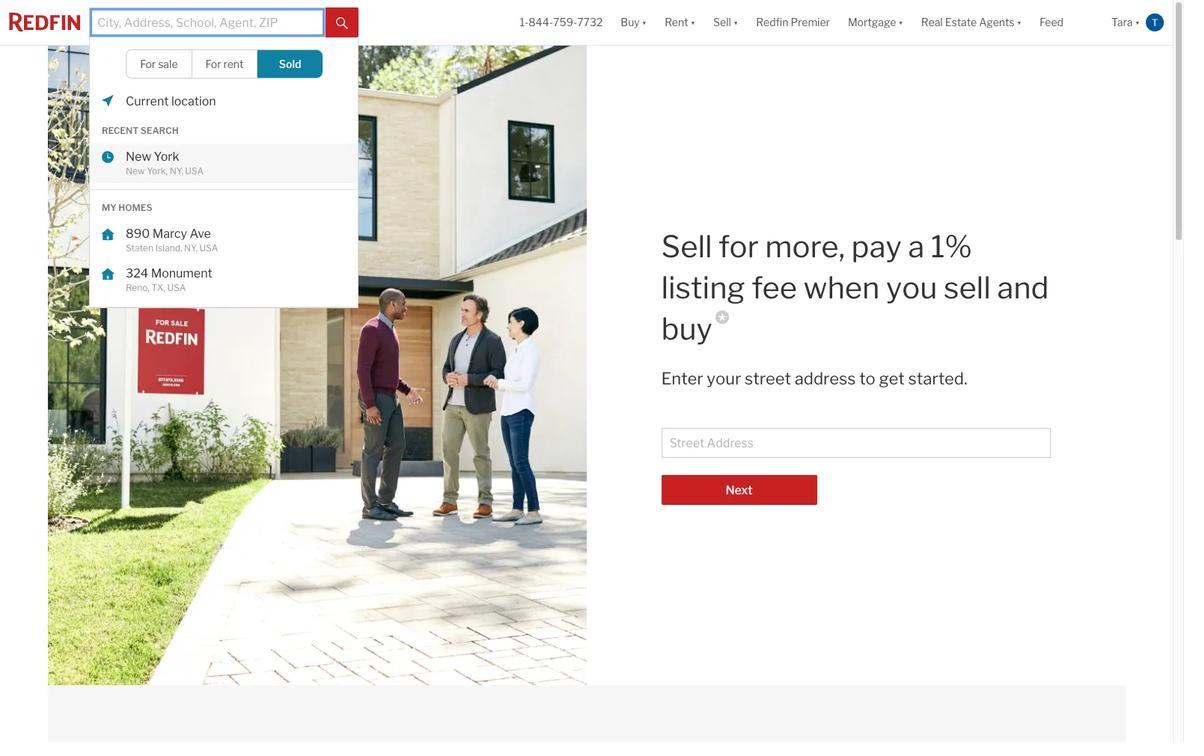 Task type: locate. For each thing, give the bounding box(es) containing it.
feed
[[1040, 16, 1064, 29]]

more,
[[765, 228, 845, 265]]

mortgage ▾
[[848, 16, 903, 29]]

you
[[886, 269, 937, 306]]

mortgage ▾ button
[[839, 0, 912, 45]]

estate
[[945, 16, 977, 29]]

▾ for mortgage ▾
[[899, 16, 903, 29]]

rent ▾
[[665, 16, 695, 29]]

redfin
[[756, 16, 789, 29]]

0 vertical spatial usa
[[185, 165, 204, 176]]

▾
[[642, 16, 647, 29], [691, 16, 695, 29], [733, 16, 738, 29], [899, 16, 903, 29], [1017, 16, 1022, 29], [1135, 16, 1140, 29]]

agents
[[979, 16, 1015, 29]]

usa down monument
[[167, 282, 186, 293]]

City, Address, School, Agent, ZIP search field
[[89, 7, 326, 37]]

ny, down york
[[170, 165, 183, 176]]

for left sale
[[140, 58, 156, 70]]

submit search image
[[336, 17, 348, 29]]

disclaimer image
[[715, 311, 729, 324]]

ny,
[[170, 165, 183, 176], [184, 242, 198, 253]]

7732
[[577, 16, 603, 29]]

sell inside dropdown button
[[713, 16, 731, 29]]

my homes
[[102, 202, 152, 213]]

staten
[[126, 242, 153, 253]]

▾ right the rent
[[691, 16, 695, 29]]

usa down the ave on the left of the page
[[200, 242, 218, 253]]

for inside radio
[[140, 58, 156, 70]]

usa
[[185, 165, 204, 176], [200, 242, 218, 253], [167, 282, 186, 293]]

1 horizontal spatial ny,
[[184, 242, 198, 253]]

▾ inside rent ▾ dropdown button
[[691, 16, 695, 29]]

real estate agents ▾ link
[[921, 0, 1022, 45]]

▾ inside real estate agents ▾ link
[[1017, 16, 1022, 29]]

324
[[126, 266, 148, 281]]

new york link
[[126, 149, 313, 164]]

2 vertical spatial usa
[[167, 282, 186, 293]]

rent
[[665, 16, 688, 29]]

pay
[[852, 228, 902, 265]]

when
[[804, 269, 880, 306]]

1 for from the left
[[140, 58, 156, 70]]

redfin premier
[[756, 16, 830, 29]]

option group
[[126, 49, 323, 79]]

sell ▾ button
[[704, 0, 747, 45]]

▾ right buy
[[642, 16, 647, 29]]

0 horizontal spatial sell
[[661, 228, 712, 265]]

search
[[140, 125, 179, 136]]

▾ right tara
[[1135, 16, 1140, 29]]

usa inside 890 marcy ave staten island, ny, usa
[[200, 242, 218, 253]]

new
[[126, 149, 151, 164], [126, 165, 145, 176]]

▾ for buy ▾
[[642, 16, 647, 29]]

0 vertical spatial sell
[[713, 16, 731, 29]]

▾ inside buy ▾ dropdown button
[[642, 16, 647, 29]]

▾ right mortgage
[[899, 16, 903, 29]]

0 vertical spatial new
[[126, 149, 151, 164]]

Street Address search field
[[661, 428, 1051, 458]]

5 ▾ from the left
[[1017, 16, 1022, 29]]

for inside option
[[205, 58, 221, 70]]

2 new from the top
[[126, 165, 145, 176]]

1 vertical spatial sell
[[661, 228, 712, 265]]

890
[[126, 226, 150, 241]]

your
[[707, 369, 741, 388]]

tx,
[[151, 282, 165, 293]]

6 ▾ from the left
[[1135, 16, 1140, 29]]

sold
[[279, 58, 301, 70]]

1 horizontal spatial for
[[205, 58, 221, 70]]

0 vertical spatial ny,
[[170, 165, 183, 176]]

sell ▾
[[713, 16, 738, 29]]

▾ for sell ▾
[[733, 16, 738, 29]]

usa down new york link
[[185, 165, 204, 176]]

mortgage ▾ button
[[848, 0, 903, 45]]

mortgage
[[848, 16, 896, 29]]

real estate agents ▾
[[921, 16, 1022, 29]]

tara ▾
[[1112, 16, 1140, 29]]

for
[[140, 58, 156, 70], [205, 58, 221, 70]]

▾ right agents
[[1017, 16, 1022, 29]]

0 horizontal spatial for
[[140, 58, 156, 70]]

1-
[[520, 16, 529, 29]]

2 ▾ from the left
[[691, 16, 695, 29]]

1 horizontal spatial sell
[[713, 16, 731, 29]]

next
[[726, 484, 753, 498]]

890 marcy ave link
[[126, 226, 313, 241]]

ny, down the ave on the left of the page
[[184, 242, 198, 253]]

3 ▾ from the left
[[733, 16, 738, 29]]

sell right rent ▾
[[713, 16, 731, 29]]

1 vertical spatial ny,
[[184, 242, 198, 253]]

sell up listing at the right top
[[661, 228, 712, 265]]

▾ left redfin
[[733, 16, 738, 29]]

york
[[154, 149, 179, 164]]

1 vertical spatial new
[[126, 165, 145, 176]]

▾ inside mortgage ▾ dropdown button
[[899, 16, 903, 29]]

1%
[[931, 228, 972, 265]]

4 ▾ from the left
[[899, 16, 903, 29]]

0 horizontal spatial ny,
[[170, 165, 183, 176]]

2 for from the left
[[205, 58, 221, 70]]

next button
[[661, 476, 817, 505]]

tara
[[1112, 16, 1133, 29]]

york,
[[147, 165, 168, 176]]

new up york,
[[126, 149, 151, 164]]

get
[[879, 369, 905, 388]]

buy ▾ button
[[612, 0, 656, 45]]

1 ▾ from the left
[[642, 16, 647, 29]]

sell for sell for more, pay
[[661, 228, 712, 265]]

for left rent
[[205, 58, 221, 70]]

sell
[[713, 16, 731, 29], [661, 228, 712, 265]]

324 monument reno, tx, usa
[[126, 266, 212, 293]]

ave
[[190, 226, 211, 241]]

for for for sale
[[140, 58, 156, 70]]

1 vertical spatial usa
[[200, 242, 218, 253]]

marcy
[[152, 226, 187, 241]]

▾ inside sell ▾ dropdown button
[[733, 16, 738, 29]]

new left york,
[[126, 165, 145, 176]]



Task type: vqa. For each thing, say whether or not it's contained in the screenshot.
new to the top
yes



Task type: describe. For each thing, give the bounding box(es) containing it.
recent
[[102, 125, 139, 136]]

sell
[[944, 269, 991, 306]]

address
[[795, 369, 856, 388]]

890 marcy ave staten island, ny, usa
[[126, 226, 218, 253]]

sell ▾ button
[[713, 0, 738, 45]]

for rent
[[205, 58, 244, 70]]

1-844-759-7732
[[520, 16, 603, 29]]

▾ for tara ▾
[[1135, 16, 1140, 29]]

fee
[[752, 269, 797, 306]]

homes
[[118, 202, 152, 213]]

started.
[[908, 369, 967, 388]]

rent ▾ button
[[665, 0, 695, 45]]

buy
[[621, 16, 640, 29]]

ny, inside new york new york, ny, usa
[[170, 165, 183, 176]]

current location
[[126, 94, 216, 109]]

sell for sell ▾
[[713, 16, 731, 29]]

island,
[[155, 242, 182, 253]]

location
[[171, 94, 216, 109]]

option group containing for sale
[[126, 49, 323, 79]]

listing
[[661, 269, 745, 306]]

enter
[[661, 369, 703, 388]]

current
[[126, 94, 169, 109]]

to
[[860, 369, 876, 388]]

For rent radio
[[192, 50, 258, 78]]

premier
[[791, 16, 830, 29]]

for sale
[[140, 58, 178, 70]]

redfin premier button
[[747, 0, 839, 45]]

feed button
[[1031, 0, 1103, 45]]

monument
[[151, 266, 212, 281]]

street
[[745, 369, 791, 388]]

buy ▾ button
[[621, 0, 647, 45]]

a 1% listing fee when you sell and buy
[[661, 228, 1049, 347]]

my
[[102, 202, 117, 213]]

current location button
[[126, 94, 346, 110]]

and
[[997, 269, 1049, 306]]

buy
[[661, 311, 712, 347]]

for for for rent
[[205, 58, 221, 70]]

rent
[[223, 58, 244, 70]]

sale
[[158, 58, 178, 70]]

a
[[908, 228, 925, 265]]

rent ▾ button
[[656, 0, 704, 45]]

enter your street address to get started.
[[661, 369, 967, 388]]

759-
[[553, 16, 577, 29]]

For sale radio
[[127, 50, 192, 78]]

usa inside new york new york, ny, usa
[[185, 165, 204, 176]]

user photo image
[[1146, 13, 1164, 31]]

recent search
[[102, 125, 179, 136]]

ny, inside 890 marcy ave staten island, ny, usa
[[184, 242, 198, 253]]

324 monument link
[[126, 266, 313, 281]]

new york new york, ny, usa
[[126, 149, 204, 176]]

buy ▾
[[621, 16, 647, 29]]

real
[[921, 16, 943, 29]]

1 new from the top
[[126, 149, 151, 164]]

▾ for rent ▾
[[691, 16, 695, 29]]

844-
[[529, 16, 553, 29]]

1-844-759-7732 link
[[520, 16, 603, 29]]

usa inside the 324 monument reno, tx, usa
[[167, 282, 186, 293]]

Sold radio
[[258, 50, 323, 78]]

reno,
[[126, 282, 150, 293]]

sell for more, pay
[[661, 228, 908, 265]]

real estate agents ▾ button
[[912, 0, 1031, 45]]

for
[[719, 228, 759, 265]]



